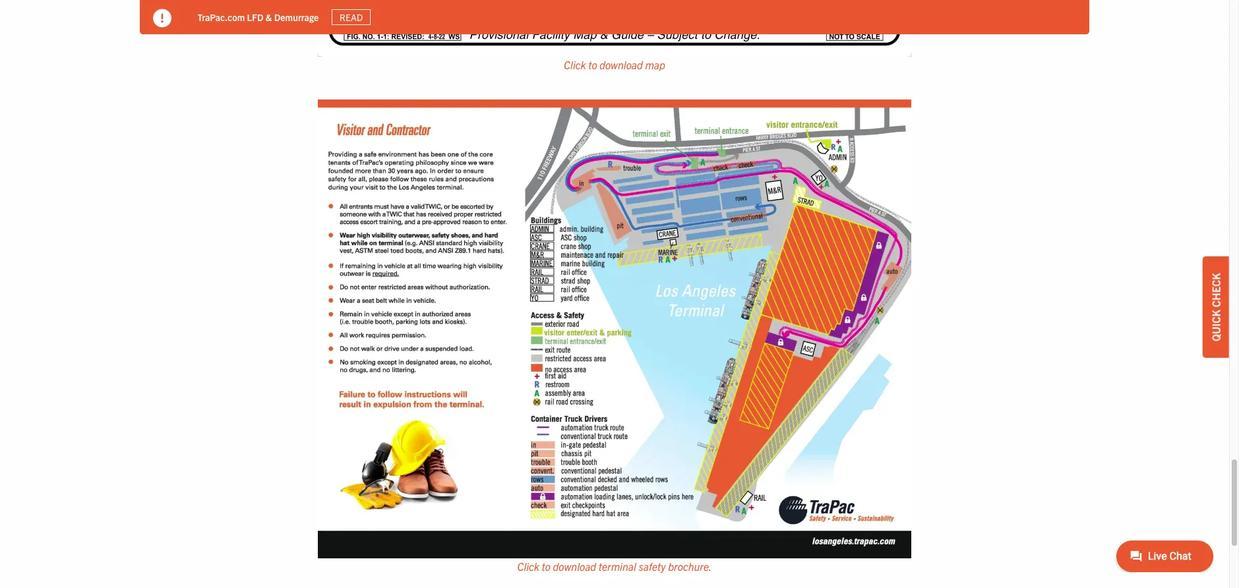 Task type: vqa. For each thing, say whether or not it's contained in the screenshot.
lfd
yes



Task type: describe. For each thing, give the bounding box(es) containing it.
check
[[1209, 273, 1223, 307]]

quick check link
[[1203, 257, 1229, 358]]

click for click to download terminal safety brochure.
[[517, 560, 539, 573]]

solid image
[[153, 9, 171, 28]]

click to download map
[[564, 58, 665, 71]]

to for click to download terminal safety brochure.
[[542, 560, 551, 573]]

map
[[645, 58, 665, 71]]

brochure.
[[668, 560, 712, 573]]

&
[[266, 11, 272, 23]]

terminal
[[599, 560, 636, 573]]

lfd
[[247, 11, 264, 23]]

quick check
[[1209, 273, 1223, 341]]



Task type: locate. For each thing, give the bounding box(es) containing it.
click
[[564, 58, 586, 71], [517, 560, 539, 573]]

quick
[[1209, 310, 1223, 341]]

download for terminal
[[553, 560, 596, 573]]

to
[[588, 58, 597, 71], [542, 560, 551, 573]]

to for click to download map
[[588, 58, 597, 71]]

0 vertical spatial to
[[588, 58, 597, 71]]

1 horizontal spatial to
[[588, 58, 597, 71]]

0 horizontal spatial to
[[542, 560, 551, 573]]

download for map
[[600, 58, 643, 71]]

click for click to download map
[[564, 58, 586, 71]]

download
[[600, 58, 643, 71], [553, 560, 596, 573]]

0 horizontal spatial click
[[517, 560, 539, 573]]

click to download terminal safety brochure.
[[517, 560, 712, 573]]

demurrage
[[274, 11, 319, 23]]

click to download map link
[[564, 58, 665, 71]]

0 vertical spatial download
[[600, 58, 643, 71]]

read link
[[332, 9, 371, 25]]

read
[[340, 11, 363, 23]]

download left terminal
[[553, 560, 596, 573]]

download left map
[[600, 58, 643, 71]]

click to download terminal safety brochure. link
[[318, 100, 911, 575]]

1 vertical spatial click
[[517, 560, 539, 573]]

0 vertical spatial click
[[564, 58, 586, 71]]

1 vertical spatial to
[[542, 560, 551, 573]]

trapac.com
[[198, 11, 245, 23]]

to inside click to download terminal safety brochure. link
[[542, 560, 551, 573]]

safety
[[639, 560, 666, 573]]

1 horizontal spatial click
[[564, 58, 586, 71]]

trapac.com lfd & demurrage
[[198, 11, 319, 23]]

0 horizontal spatial download
[[553, 560, 596, 573]]

1 vertical spatial download
[[553, 560, 596, 573]]

1 horizontal spatial download
[[600, 58, 643, 71]]



